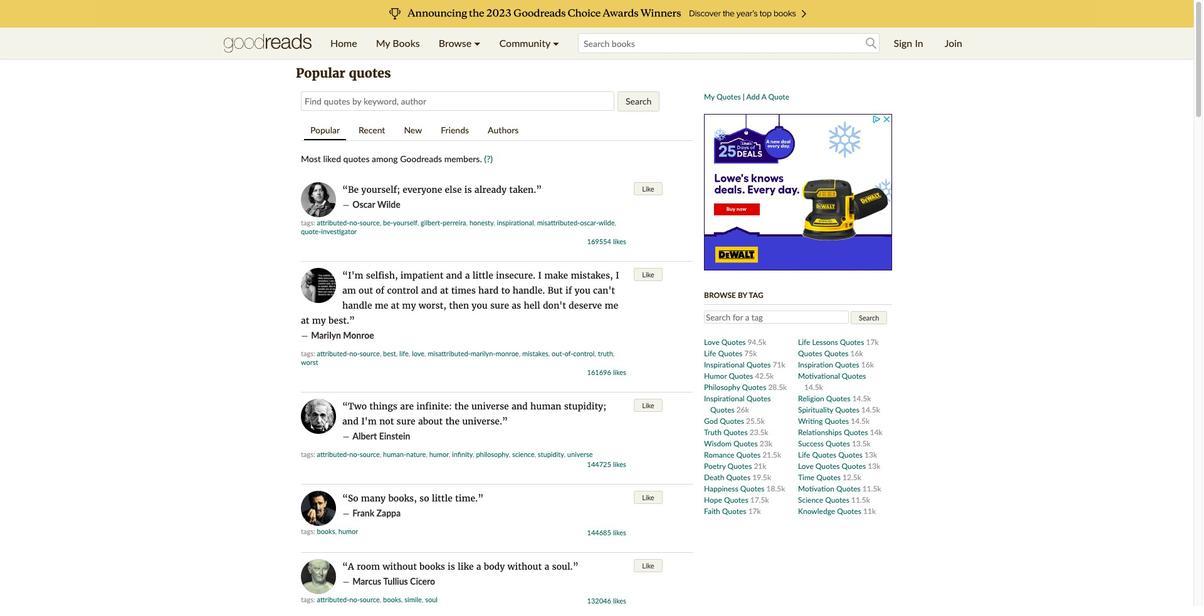 Task type: locate. For each thing, give the bounding box(es) containing it.
tags: down albert einstein image
[[301, 451, 315, 459]]

2 vertical spatial at
[[301, 315, 309, 327]]

tags: attributed-no-source , best , life , love , misattributed-marilyn-monroe , mistakes , out-of-control , truth , worst 161696 likes
[[301, 350, 626, 377]]

hope
[[704, 496, 722, 505]]

1 horizontal spatial humor link
[[429, 451, 449, 459]]

like link for "two things are infinite: the universe and human stupidity; and i'm not sure about the universe."
[[634, 399, 662, 413]]

1 horizontal spatial 17k
[[866, 338, 879, 347]]

quotes up 26k
[[747, 394, 771, 403]]

2 attributed-no-source link from the top
[[317, 350, 380, 358]]

success
[[798, 439, 824, 449]]

13k
[[865, 450, 877, 460], [868, 462, 880, 471]]

attributed-no-source link up investigator
[[317, 219, 380, 227]]

popular down home link
[[296, 65, 345, 81]]

marcus
[[352, 577, 381, 587]]

1 horizontal spatial little
[[473, 270, 493, 281]]

quote
[[768, 92, 789, 102]]

0 vertical spatial inspirational
[[704, 360, 745, 370]]

0 vertical spatial 16k
[[850, 349, 863, 358]]

1 horizontal spatial is
[[464, 184, 472, 196]]

14k
[[870, 428, 883, 437]]

1 horizontal spatial without
[[508, 562, 542, 573]]

likes inside tags: attributed-no-source , human-nature , humor , infinity , philosophy , science , stupidity , universe 144725 likes
[[613, 461, 626, 469]]

no- inside tags: attributed-no-source , human-nature , humor , infinity , philosophy , science , stupidity , universe 144725 likes
[[349, 451, 360, 459]]

"so many books, so little time." ― frank zappa
[[342, 493, 483, 520]]

1 horizontal spatial books link
[[383, 596, 401, 604]]

1 vertical spatial 17k
[[748, 507, 761, 516]]

4 like from the top
[[642, 494, 654, 502]]

3 likes from the top
[[613, 461, 626, 469]]

browse for browse by tag
[[704, 291, 736, 300]]

attributed- inside tags: attributed-no-source , be-yourself , gilbert-perreira , honesty , inspirational , misattributed-oscar-wilde , quote-investigator 169554 likes
[[317, 219, 349, 227]]

0 vertical spatial my
[[402, 300, 416, 312]]

browse ▾ button
[[429, 28, 490, 59]]

books link down frank zappa image
[[317, 528, 335, 536]]

attributed-no-source link for "i'm selfish, impatient and a little insecure. i make mistakes, i am out of control and at times hard to handle. but if you can't handle me at my worst, then you sure as hell don't deserve me at my best."
[[317, 350, 380, 358]]

― inside "so many books, so little time." ― frank zappa
[[342, 508, 350, 520]]

books down tullius
[[383, 596, 401, 604]]

discover the winners for the best books of the year in the 2023 goodreads choice awards image
[[95, 0, 1098, 28]]

control left truth link
[[573, 350, 595, 358]]

3 tags: from the top
[[301, 451, 315, 459]]

0 horizontal spatial i
[[538, 270, 542, 281]]

like link for "i'm selfish, impatient and a little insecure. i make mistakes, i am out of control and at times hard to handle. but if you can't handle me at my worst, then you sure as hell don't deserve me at my best."
[[634, 268, 662, 281]]

1 horizontal spatial my
[[402, 300, 416, 312]]

likes right 144725
[[613, 461, 626, 469]]

love link
[[412, 350, 424, 358]]

advertisement region
[[704, 114, 892, 271]]

taken."
[[509, 184, 542, 196]]

14.5k up religion
[[804, 383, 823, 392]]

1 ▾ from the left
[[474, 37, 481, 49]]

― down "so
[[342, 508, 350, 520]]

161696 likes link
[[587, 369, 626, 377]]

1 horizontal spatial me
[[605, 300, 618, 312]]

Search books text field
[[578, 33, 879, 53]]

new
[[404, 125, 422, 135]]

poetry
[[704, 462, 726, 471]]

3 attributed-no-source link from the top
[[317, 451, 380, 459]]

no- down monroe
[[349, 350, 360, 358]]

attributed-no-source link down marcus
[[317, 596, 380, 604]]

tags: attributed-no-source , be-yourself , gilbert-perreira , honesty , inspirational , misattributed-oscar-wilde , quote-investigator 169554 likes
[[301, 219, 626, 246]]

romance
[[704, 450, 734, 460]]

no- up investigator
[[349, 219, 360, 227]]

▾ for browse ▾
[[474, 37, 481, 49]]

1 vertical spatial quotes
[[343, 154, 370, 164]]

quotes up happiness quotes link
[[726, 473, 750, 482]]

1 vertical spatial control
[[573, 350, 595, 358]]

1 tags: from the top
[[301, 219, 315, 227]]

a
[[465, 270, 470, 281], [476, 562, 481, 573], [544, 562, 549, 573]]

control inside tags: attributed-no-source , best , life , love , misattributed-marilyn-monroe , mistakes , out-of-control , truth , worst 161696 likes
[[573, 350, 595, 358]]

2 source from the top
[[360, 350, 380, 358]]

4 tags: from the top
[[301, 528, 315, 536]]

tags: inside tags: attributed-no-source , be-yourself , gilbert-perreira , honesty , inspirational , misattributed-oscar-wilde , quote-investigator 169554 likes
[[301, 219, 315, 227]]

my
[[402, 300, 416, 312], [312, 315, 326, 327]]

0 vertical spatial humor
[[429, 451, 449, 459]]

little right so at the bottom of page
[[432, 493, 453, 505]]

3 attributed- from the top
[[317, 451, 349, 459]]

0 vertical spatial 17k
[[866, 338, 879, 347]]

0 vertical spatial is
[[464, 184, 472, 196]]

popular
[[296, 65, 345, 81], [310, 125, 340, 135]]

"a room without books is like a body without a soul." ― marcus tullius cicero
[[342, 562, 578, 588]]

0 horizontal spatial me
[[375, 300, 388, 312]]

▾ inside "dropdown button"
[[553, 37, 559, 49]]

oscar-
[[580, 219, 599, 227]]

― inside "i'm selfish, impatient and a little insecure. i make mistakes, i am out of control and at times hard to handle. but if you can't handle me at my worst, then you sure as hell don't deserve me at my best." ― marilyn monroe
[[301, 330, 308, 342]]

tags: up quote- at the top left of page
[[301, 219, 315, 227]]

0 horizontal spatial love
[[704, 338, 720, 347]]

Find quotes by keyword, author text field
[[301, 92, 614, 111]]

browse for browse ▾
[[439, 37, 472, 49]]

0 vertical spatial little
[[473, 270, 493, 281]]

1 vertical spatial love
[[798, 462, 814, 471]]

misattributed- inside tags: attributed-no-source , best , life , love , misattributed-marilyn-monroe , mistakes , out-of-control , truth , worst 161696 likes
[[428, 350, 471, 358]]

tags: for "be yourself; everyone else is already taken."
[[301, 219, 315, 227]]

0 horizontal spatial books link
[[317, 528, 335, 536]]

no-
[[349, 219, 360, 227], [349, 350, 360, 358], [349, 451, 360, 459], [349, 596, 360, 604]]

― down "a
[[342, 577, 350, 588]]

time
[[798, 473, 814, 482]]

1 vertical spatial my
[[704, 92, 715, 102]]

1 vertical spatial humor link
[[338, 528, 358, 536]]

1 vertical spatial is
[[448, 562, 455, 573]]

144685
[[587, 529, 611, 537]]

3 like from the top
[[642, 402, 654, 410]]

1 vertical spatial life
[[704, 349, 716, 358]]

frank zappa image
[[301, 492, 336, 527]]

humor
[[429, 451, 449, 459], [338, 528, 358, 536]]

tags: for "two things are infinite: the universe and human stupidity; and i'm not sure about the universe."
[[301, 451, 315, 459]]

1 horizontal spatial sure
[[490, 300, 509, 312]]

0 horizontal spatial control
[[387, 285, 418, 297]]

5 like link from the top
[[634, 560, 662, 573]]

worst
[[301, 359, 318, 367]]

quotes down success quotes "link" at the bottom right
[[812, 450, 836, 460]]

tags: down frank zappa image
[[301, 528, 315, 536]]

my for my quotes | add a quote
[[704, 92, 715, 102]]

inspiration
[[798, 360, 833, 370]]

faith quotes link
[[704, 507, 748, 516]]

4 no- from the top
[[349, 596, 360, 604]]

attributed- down 'marilyn'
[[317, 350, 349, 358]]

source down marcus
[[360, 596, 380, 604]]

quotes down religion quotes link
[[835, 405, 859, 415]]

and up worst,
[[421, 285, 437, 297]]

tags: attributed-no-source , human-nature , humor , infinity , philosophy , science , stupidity , universe 144725 likes
[[301, 451, 626, 469]]

misattributed- right love
[[428, 350, 471, 358]]

0 vertical spatial control
[[387, 285, 418, 297]]

(?) link
[[484, 154, 493, 164]]

2 inspirational from the top
[[704, 394, 745, 403]]

0 horizontal spatial misattributed-
[[428, 350, 471, 358]]

1 vertical spatial misattributed-
[[428, 350, 471, 358]]

my inside "link"
[[376, 37, 390, 49]]

like link
[[634, 182, 662, 196], [634, 268, 662, 281], [634, 399, 662, 413], [634, 492, 662, 505], [634, 560, 662, 573]]

0 horizontal spatial my
[[376, 37, 390, 49]]

life quotes link
[[704, 349, 744, 358]]

oscar wilde image
[[301, 182, 336, 218]]

0 vertical spatial love
[[704, 338, 720, 347]]

goodreads
[[400, 154, 442, 164]]

0 vertical spatial misattributed-
[[537, 219, 580, 227]]

but
[[548, 285, 563, 297]]

quotes down 42.5k
[[742, 383, 766, 392]]

and left human
[[511, 401, 528, 413]]

a inside "i'm selfish, impatient and a little insecure. i make mistakes, i am out of control and at times hard to handle. but if you can't handle me at my worst, then you sure as hell don't deserve me at my best." ― marilyn monroe
[[465, 270, 470, 281]]

inspirational down life quotes link
[[704, 360, 745, 370]]

1 attributed- from the top
[[317, 219, 349, 227]]

zappa
[[377, 508, 401, 519]]

1 horizontal spatial browse
[[704, 291, 736, 300]]

▾ inside dropdown button
[[474, 37, 481, 49]]

1 like from the top
[[642, 185, 654, 193]]

14.5k up "13.5k"
[[851, 417, 870, 426]]

quotes up romance quotes link
[[733, 439, 758, 449]]

universe up universe."
[[471, 401, 509, 413]]

without
[[383, 562, 417, 573], [508, 562, 542, 573]]

like for "two things are infinite: the universe and human stupidity; and i'm not sure about the universe."
[[642, 402, 654, 410]]

likes right 169554
[[613, 238, 626, 246]]

1 horizontal spatial universe
[[567, 451, 593, 459]]

1 likes from the top
[[613, 238, 626, 246]]

tags: down marcus tullius cicero image
[[301, 596, 315, 604]]

love quotes link
[[704, 338, 748, 347]]

quotes left "|"
[[717, 92, 741, 102]]

94.5k
[[748, 338, 766, 347]]

0 horizontal spatial a
[[465, 270, 470, 281]]

2 no- from the top
[[349, 350, 360, 358]]

None submit
[[618, 92, 660, 112], [851, 311, 887, 324], [618, 92, 660, 112], [851, 311, 887, 324]]

browse inside dropdown button
[[439, 37, 472, 49]]

0 horizontal spatial little
[[432, 493, 453, 505]]

wilde
[[377, 199, 400, 210]]

quotes right the liked
[[343, 154, 370, 164]]

philosophy link
[[476, 451, 509, 459]]

0 horizontal spatial 17k
[[748, 507, 761, 516]]

life left lessons
[[798, 338, 810, 347]]

you down hard
[[472, 300, 488, 312]]

0 horizontal spatial is
[[448, 562, 455, 573]]

inspirational down philosophy
[[704, 394, 745, 403]]

1 horizontal spatial you
[[575, 285, 590, 297]]

best
[[383, 350, 396, 358]]

quotes down inspirational quotes link
[[729, 371, 753, 381]]

browse
[[439, 37, 472, 49], [704, 291, 736, 300]]

me down of at the left of page
[[375, 300, 388, 312]]

2 vertical spatial books
[[383, 596, 401, 604]]

2 likes from the top
[[613, 369, 626, 377]]

a left the soul."
[[544, 562, 549, 573]]

sure down to
[[490, 300, 509, 312]]

1 horizontal spatial control
[[573, 350, 595, 358]]

universe inside "two things are infinite: the universe and human stupidity; and i'm not sure about the universe." ― albert einstein
[[471, 401, 509, 413]]

universe up 144725
[[567, 451, 593, 459]]

a right like
[[476, 562, 481, 573]]

humor link right 'nature'
[[429, 451, 449, 459]]

my up 'marilyn'
[[312, 315, 326, 327]]

control right of at the left of page
[[387, 285, 418, 297]]

like for "so many books, so little time."
[[642, 494, 654, 502]]

i right mistakes,
[[616, 270, 619, 281]]

worst,
[[419, 300, 446, 312]]

1 horizontal spatial books
[[383, 596, 401, 604]]

life down success
[[798, 450, 810, 460]]

0 vertical spatial universe
[[471, 401, 509, 413]]

marilyn
[[311, 330, 341, 341]]

0 horizontal spatial sure
[[397, 416, 415, 428]]

to
[[501, 285, 510, 297]]

out-
[[552, 350, 565, 358]]

1 horizontal spatial i
[[616, 270, 619, 281]]

is inside "a room without books is like a body without a soul." ― marcus tullius cicero
[[448, 562, 455, 573]]

1 i from the left
[[538, 270, 542, 281]]

sign in link
[[884, 28, 933, 59]]

2 attributed- from the top
[[317, 350, 349, 358]]

is inside the "be yourself; everyone else is already taken." ― oscar wilde
[[464, 184, 472, 196]]

source inside tags: attributed-no-source , human-nature , humor , infinity , philosophy , science , stupidity , universe 144725 likes
[[360, 451, 380, 459]]

at up worst,
[[440, 285, 449, 297]]

1 vertical spatial books
[[419, 562, 445, 573]]

4 attributed-no-source link from the top
[[317, 596, 380, 604]]

tags: inside tags: attributed-no-source , human-nature , humor , infinity , philosophy , science , stupidity , universe 144725 likes
[[301, 451, 315, 459]]

1 no- from the top
[[349, 219, 360, 227]]

is right 'else' at the left top
[[464, 184, 472, 196]]

motivation
[[798, 484, 834, 494]]

0 horizontal spatial humor link
[[338, 528, 358, 536]]

17.5k
[[750, 496, 769, 505]]

and
[[446, 270, 462, 281], [421, 285, 437, 297], [511, 401, 528, 413], [342, 416, 359, 428]]

0 vertical spatial humor link
[[429, 451, 449, 459]]

0 horizontal spatial at
[[301, 315, 309, 327]]

and up times
[[446, 270, 462, 281]]

like link for "so many books, so little time."
[[634, 492, 662, 505]]

1 horizontal spatial my
[[704, 92, 715, 102]]

1 like link from the top
[[634, 182, 662, 196]]

source inside tags: attributed-no-source , be-yourself , gilbert-perreira , honesty , inspirational , misattributed-oscar-wilde , quote-investigator 169554 likes
[[360, 219, 380, 227]]

misattributed-oscar-wilde link
[[537, 219, 615, 227]]

Search for books to add to your shelves search field
[[578, 33, 879, 53]]

17k right lessons
[[866, 338, 879, 347]]

source left best link at the bottom left of the page
[[360, 350, 380, 358]]

inspirational link
[[497, 219, 534, 227]]

▾ right community
[[553, 37, 559, 49]]

1 vertical spatial little
[[432, 493, 453, 505]]

source inside tags: attributed-no-source , best , life , love , misattributed-marilyn-monroe , mistakes , out-of-control , truth , worst 161696 likes
[[360, 350, 380, 358]]

quotes down 'hope quotes' link
[[722, 507, 746, 516]]

17k
[[866, 338, 879, 347], [748, 507, 761, 516]]

control
[[387, 285, 418, 297], [573, 350, 595, 358]]

1 attributed-no-source link from the top
[[317, 219, 380, 227]]

quotes up 21k
[[736, 450, 761, 460]]

1 vertical spatial sure
[[397, 416, 415, 428]]

1 vertical spatial you
[[472, 300, 488, 312]]

3 like link from the top
[[634, 399, 662, 413]]

attributed- down albert einstein image
[[317, 451, 349, 459]]

0 vertical spatial my
[[376, 37, 390, 49]]

0 horizontal spatial books
[[317, 528, 335, 536]]

attributed- inside tags: attributed-no-source , best , life , love , misattributed-marilyn-monroe , mistakes , out-of-control , truth , worst 161696 likes
[[317, 350, 349, 358]]

a
[[761, 92, 766, 102]]

0 vertical spatial books
[[317, 528, 335, 536]]

3 no- from the top
[[349, 451, 360, 459]]

, left truth link
[[595, 350, 596, 358]]

among
[[372, 154, 398, 164]]

impatient
[[401, 270, 443, 281]]

little up hard
[[473, 270, 493, 281]]

no- for "two things are infinite: the universe and human stupidity; and i'm not sure about the universe."
[[349, 451, 360, 459]]

faith
[[704, 507, 720, 516]]

― left 'marilyn'
[[301, 330, 308, 342]]

no- inside tags: attributed-no-source , be-yourself , gilbert-perreira , honesty , inspirational , misattributed-oscar-wilde , quote-investigator 169554 likes
[[349, 219, 360, 227]]

control inside "i'm selfish, impatient and a little insecure. i make mistakes, i am out of control and at times hard to handle. but if you can't handle me at my worst, then you sure as hell don't deserve me at my best." ― marilyn monroe
[[387, 285, 418, 297]]

wisdom
[[704, 439, 732, 449]]

honesty
[[470, 219, 494, 227]]

2 horizontal spatial books
[[419, 562, 445, 573]]

18.5k
[[766, 484, 785, 494]]

21k
[[754, 462, 766, 471]]

28.5k
[[768, 383, 787, 392]]

sign in
[[894, 37, 923, 49]]

0 horizontal spatial browse
[[439, 37, 472, 49]]

recent link
[[352, 122, 391, 139]]

best link
[[383, 350, 396, 358]]

0 horizontal spatial ▾
[[474, 37, 481, 49]]

0 horizontal spatial my
[[312, 315, 326, 327]]

1 vertical spatial 11.5k
[[851, 496, 870, 505]]

17k inside life lessons quotes 17k quotes quotes 16k inspiration quotes 16k motivational quotes 14.5k religion quotes 14.5k spirituality quotes 14.5k writing quotes 14.5k relationships quotes 14k success quotes 13.5k life quotes quotes 13k love quotes quotes 13k time quotes 12.5k motivation quotes 11.5k science quotes 11.5k knowledge quotes 11k
[[866, 338, 879, 347]]

1 vertical spatial inspirational
[[704, 394, 745, 403]]

Search for a tag text field
[[704, 311, 849, 324]]

― left albert
[[342, 431, 350, 443]]

misattributed-marilyn-monroe link
[[428, 350, 519, 358]]

quotes
[[717, 92, 741, 102], [721, 338, 746, 347], [840, 338, 864, 347], [718, 349, 742, 358], [798, 349, 822, 358], [824, 349, 849, 358], [747, 360, 771, 370], [835, 360, 859, 370], [729, 371, 753, 381], [842, 371, 866, 381], [742, 383, 766, 392], [747, 394, 771, 403], [826, 394, 850, 403], [710, 405, 735, 415], [835, 405, 859, 415], [720, 417, 744, 426], [825, 417, 849, 426], [723, 428, 748, 437], [844, 428, 868, 437], [733, 439, 758, 449], [826, 439, 850, 449], [736, 450, 761, 460], [812, 450, 836, 460], [838, 450, 863, 460], [728, 462, 752, 471], [815, 462, 840, 471], [842, 462, 866, 471], [726, 473, 750, 482], [816, 473, 841, 482], [740, 484, 765, 494], [836, 484, 861, 494], [724, 496, 748, 505], [825, 496, 849, 505], [722, 507, 746, 516], [837, 507, 861, 516]]

0 vertical spatial sure
[[490, 300, 509, 312]]

1 source from the top
[[360, 219, 380, 227]]

cicero
[[410, 577, 435, 587]]

0 vertical spatial popular
[[296, 65, 345, 81]]

25.5k
[[746, 417, 765, 426]]

simile
[[405, 596, 422, 604]]

1 horizontal spatial love
[[798, 462, 814, 471]]

no- inside tags: attributed-no-source , best , life , love , misattributed-marilyn-monroe , mistakes , out-of-control , truth , worst 161696 likes
[[349, 350, 360, 358]]

sure down "are"
[[397, 416, 415, 428]]

universe inside tags: attributed-no-source , human-nature , humor , infinity , philosophy , science , stupidity , universe 144725 likes
[[567, 451, 593, 459]]

0 horizontal spatial humor
[[338, 528, 358, 536]]

▾ left community
[[474, 37, 481, 49]]

books up cicero
[[419, 562, 445, 573]]

browse by tag
[[704, 291, 763, 300]]

quotes down home link
[[349, 65, 391, 81]]

attributed- inside tags: attributed-no-source , human-nature , humor , infinity , philosophy , science , stupidity , universe 144725 likes
[[317, 451, 349, 459]]

menu
[[321, 28, 569, 59]]

1 horizontal spatial at
[[391, 300, 399, 312]]

2 like from the top
[[642, 271, 654, 279]]

, left honesty
[[466, 219, 468, 227]]

1 horizontal spatial ▾
[[553, 37, 559, 49]]

at down i'm selfish, impatient and a little insecure. i make mistakes, i am out of control image on the left
[[301, 315, 309, 327]]

time quotes link
[[798, 473, 843, 482]]

1 horizontal spatial humor
[[429, 451, 449, 459]]

2 horizontal spatial at
[[440, 285, 449, 297]]

books
[[317, 528, 335, 536], [419, 562, 445, 573], [383, 596, 401, 604]]

monroe
[[496, 350, 519, 358]]

honesty link
[[470, 219, 494, 227]]

16k down life lessons quotes link
[[850, 349, 863, 358]]

1 horizontal spatial misattributed-
[[537, 219, 580, 227]]

humor quotes link
[[704, 371, 755, 381]]

― inside "a room without books is like a body without a soul." ― marcus tullius cicero
[[342, 577, 350, 588]]

,
[[380, 219, 381, 227], [417, 219, 419, 227], [466, 219, 468, 227], [494, 219, 495, 227], [534, 219, 535, 227], [615, 219, 616, 227], [380, 350, 381, 358], [396, 350, 398, 358], [409, 350, 410, 358], [424, 350, 426, 358], [519, 350, 520, 358], [548, 350, 550, 358], [595, 350, 596, 358], [613, 350, 615, 358], [380, 451, 381, 459], [426, 451, 427, 459], [449, 451, 450, 459], [473, 451, 474, 459], [509, 451, 510, 459], [534, 451, 536, 459], [564, 451, 565, 459], [335, 528, 337, 536], [380, 596, 381, 604], [401, 596, 403, 604], [422, 596, 423, 604]]

books down frank zappa image
[[317, 528, 335, 536]]

no- down albert
[[349, 451, 360, 459]]

and down "two on the bottom
[[342, 416, 359, 428]]

2 like link from the top
[[634, 268, 662, 281]]

popular quotes
[[296, 65, 391, 81]]

at down selfish, on the top of the page
[[391, 300, 399, 312]]

1 vertical spatial at
[[391, 300, 399, 312]]

attributed-no-source link for "be yourself; everyone else is already taken."
[[317, 219, 380, 227]]

tags: inside tags: attributed-no-source , best , life , love , misattributed-marilyn-monroe , mistakes , out-of-control , truth , worst 161696 likes
[[301, 350, 315, 358]]

1 vertical spatial browse
[[704, 291, 736, 300]]

else
[[445, 184, 462, 196]]

likes right 132046
[[613, 597, 626, 606]]

4 like link from the top
[[634, 492, 662, 505]]

2 ▾ from the left
[[553, 37, 559, 49]]

5 like from the top
[[642, 562, 654, 570]]

likes right '144685'
[[613, 529, 626, 537]]

my left the "books"
[[376, 37, 390, 49]]

0 horizontal spatial universe
[[471, 401, 509, 413]]

2 tags: from the top
[[301, 350, 315, 358]]

attributed- for "be yourself; everyone else is already taken."
[[317, 219, 349, 227]]

things
[[369, 401, 397, 413]]

without right body
[[508, 562, 542, 573]]

sign
[[894, 37, 912, 49]]

likes inside tags: attributed-no-source , be-yourself , gilbert-perreira , honesty , inspirational , misattributed-oscar-wilde , quote-investigator 169554 likes
[[613, 238, 626, 246]]

popular up the liked
[[310, 125, 340, 135]]

3 source from the top
[[360, 451, 380, 459]]

0 vertical spatial browse
[[439, 37, 472, 49]]

132046 likes
[[587, 597, 626, 606]]

0 horizontal spatial without
[[383, 562, 417, 573]]

most
[[301, 154, 321, 164]]

1 vertical spatial universe
[[567, 451, 593, 459]]

life lessons quotes link
[[798, 338, 866, 347]]

1 inspirational from the top
[[704, 360, 745, 370]]

1 vertical spatial popular
[[310, 125, 340, 135]]

1 vertical spatial my
[[312, 315, 326, 327]]

simile link
[[405, 596, 422, 604]]



Task type: describe. For each thing, give the bounding box(es) containing it.
not
[[379, 416, 394, 428]]

like
[[458, 562, 474, 573]]

happiness quotes link
[[704, 484, 766, 494]]

authors
[[488, 125, 519, 135]]

5 likes from the top
[[613, 597, 626, 606]]

marcus tullius cicero image
[[301, 560, 336, 595]]

popular for popular
[[310, 125, 340, 135]]

in
[[915, 37, 923, 49]]

quotes up relationships quotes link
[[825, 417, 849, 426]]

einstein
[[379, 431, 410, 442]]

is for like
[[448, 562, 455, 573]]

like for "be yourself; everyone else is already taken."
[[642, 185, 654, 193]]

sure inside "i'm selfish, impatient and a little insecure. i make mistakes, i am out of control and at times hard to handle. but if you can't handle me at my worst, then you sure as hell don't deserve me at my best." ― marilyn monroe
[[490, 300, 509, 312]]

, down marcus
[[380, 596, 381, 604]]

― inside the "be yourself; everyone else is already taken." ― oscar wilde
[[342, 199, 350, 211]]

quotes up inspiration
[[798, 349, 822, 358]]

quotes down relationships quotes link
[[826, 439, 850, 449]]

, left "gilbert-"
[[417, 219, 419, 227]]

religion
[[798, 394, 824, 403]]

75k
[[744, 349, 757, 358]]

so
[[419, 493, 429, 505]]

14.5k up 14k
[[861, 405, 880, 415]]

, right life link at the left of page
[[424, 350, 426, 358]]

everyone
[[403, 184, 442, 196]]

― inside "two things are infinite: the universe and human stupidity; and i'm not sure about the universe." ― albert einstein
[[342, 431, 350, 443]]

philosophy
[[704, 383, 740, 392]]

infinity link
[[452, 451, 473, 459]]

inspirational quotes link
[[704, 360, 773, 370]]

2 without from the left
[[508, 562, 542, 573]]

quotes down life lessons quotes link
[[824, 349, 849, 358]]

room
[[357, 562, 380, 573]]

quotes down happiness quotes link
[[724, 496, 748, 505]]

likes inside tags: attributed-no-source , best , life , love , misattributed-marilyn-monroe , mistakes , out-of-control , truth , worst 161696 likes
[[613, 369, 626, 377]]

2 vertical spatial life
[[798, 450, 810, 460]]

nature
[[406, 451, 426, 459]]

members.
[[444, 154, 482, 164]]

like link for "be yourself; everyone else is already taken."
[[634, 182, 662, 196]]

be-
[[383, 219, 393, 227]]

source for selfish,
[[360, 350, 380, 358]]

, right human-
[[426, 451, 427, 459]]

quotes quotes link
[[798, 349, 850, 358]]

1 vertical spatial 16k
[[861, 360, 874, 370]]

philosophy quotes link
[[704, 383, 768, 392]]

god
[[704, 417, 718, 426]]

, left out-
[[548, 350, 550, 358]]

23.5k
[[750, 428, 768, 437]]

handle
[[342, 300, 372, 312]]

quotes up motivational quotes link
[[835, 360, 859, 370]]

quote-
[[301, 228, 321, 236]]

11k
[[863, 507, 876, 516]]

no- for "be yourself; everyone else is already taken."
[[349, 219, 360, 227]]

1 vertical spatial books link
[[383, 596, 401, 604]]

inspirational
[[497, 219, 534, 227]]

1 vertical spatial humor
[[338, 528, 358, 536]]

like for "a room without books is like a body without a soul."
[[642, 562, 654, 570]]

am
[[342, 285, 356, 297]]

quotes up "13.5k"
[[844, 428, 868, 437]]

, left soul "link"
[[422, 596, 423, 604]]

writing quotes link
[[798, 417, 851, 426]]

quotes up spirituality quotes link
[[826, 394, 850, 403]]

, left stupidity
[[534, 451, 536, 459]]

universe link
[[567, 451, 593, 459]]

, left mistakes link
[[519, 350, 520, 358]]

menu containing home
[[321, 28, 569, 59]]

quotes down "13.5k"
[[838, 450, 863, 460]]

1 vertical spatial the
[[445, 416, 460, 428]]

4 attributed- from the top
[[317, 596, 349, 604]]

, left simile link
[[401, 596, 403, 604]]

spirituality
[[798, 405, 833, 415]]

, left love link
[[409, 350, 410, 358]]

many
[[361, 493, 386, 505]]

religion quotes link
[[798, 394, 852, 403]]

like for "i'm selfish, impatient and a little insecure. i make mistakes, i am out of control and at times hard to handle. but if you can't handle me at my worst, then you sure as hell don't deserve me at my best."
[[642, 271, 654, 279]]

0 vertical spatial 13k
[[865, 450, 877, 460]]

0 vertical spatial 11.5k
[[863, 484, 881, 494]]

0 vertical spatial quotes
[[349, 65, 391, 81]]

quotes left 11k
[[837, 507, 861, 516]]

"i'm
[[342, 270, 363, 281]]

, up 161696 likes link
[[613, 350, 615, 358]]

about
[[418, 416, 443, 428]]

attributed-no-source link for "a room without books is like a body without a soul."
[[317, 596, 380, 604]]

0 vertical spatial life
[[798, 338, 810, 347]]

motivation quotes link
[[798, 484, 863, 494]]

144725
[[587, 461, 611, 469]]

2 me from the left
[[605, 300, 618, 312]]

investigator
[[321, 228, 357, 236]]

love quotes 94.5k life quotes 75k inspirational quotes 71k humor quotes 42.5k philosophy quotes 28.5k
[[704, 338, 787, 392]]

gilbert-perreira link
[[421, 219, 466, 227]]

inspirational inside the inspirational quotes quotes
[[704, 394, 745, 403]]

quotes up knowledge quotes link
[[825, 496, 849, 505]]

by
[[738, 291, 747, 300]]

knowledge
[[798, 507, 835, 516]]

attributed- for "two things are infinite: the universe and human stupidity; and i'm not sure about the universe."
[[317, 451, 349, 459]]

quotes down the inspiration quotes link
[[842, 371, 866, 381]]

2 i from the left
[[616, 270, 619, 281]]

quotes right lessons
[[840, 338, 864, 347]]

, left the science
[[509, 451, 510, 459]]

, left human-
[[380, 451, 381, 459]]

quotes up 'wisdom quotes' link
[[723, 428, 748, 437]]

2 horizontal spatial a
[[544, 562, 549, 573]]

i'm selfish, impatient and a little insecure. i make mistakes, i am out of control image
[[301, 268, 336, 315]]

4 likes from the top
[[613, 529, 626, 537]]

human-nature link
[[383, 451, 426, 459]]

0 horizontal spatial you
[[472, 300, 488, 312]]

my for my books
[[376, 37, 390, 49]]

14.5k up spirituality quotes link
[[852, 394, 871, 403]]

quotes up god quotes link
[[710, 405, 735, 415]]

community ▾ button
[[490, 28, 569, 59]]

1 vertical spatial 13k
[[868, 462, 880, 471]]

worst link
[[301, 359, 318, 367]]

little inside "i'm selfish, impatient and a little insecure. i make mistakes, i am out of control and at times hard to handle. but if you can't handle me at my worst, then you sure as hell don't deserve me at my best." ― marilyn monroe
[[473, 270, 493, 281]]

marilyn-
[[471, 350, 496, 358]]

most liked quotes among goodreads members. (?)
[[301, 154, 493, 164]]

love inside life lessons quotes 17k quotes quotes 16k inspiration quotes 16k motivational quotes 14.5k religion quotes 14.5k spirituality quotes 14.5k writing quotes 14.5k relationships quotes 14k success quotes 13.5k life quotes quotes 13k love quotes quotes 13k time quotes 12.5k motivation quotes 11.5k science quotes 11.5k knowledge quotes 11k
[[798, 462, 814, 471]]

quotes down 12.5k
[[836, 484, 861, 494]]

inspirational inside love quotes 94.5k life quotes 75k inspirational quotes 71k humor quotes 42.5k philosophy quotes 28.5k
[[704, 360, 745, 370]]

friends
[[441, 125, 469, 135]]

writing
[[798, 417, 823, 426]]

popular for popular quotes
[[296, 65, 345, 81]]

no- for "i'm selfish, impatient and a little insecure. i make mistakes, i am out of control and at times hard to handle. but if you can't handle me at my worst, then you sure as hell don't deserve me at my best."
[[349, 350, 360, 358]]

, left best link at the bottom left of the page
[[380, 350, 381, 358]]

love inside love quotes 94.5k life quotes 75k inspirational quotes 71k humor quotes 42.5k philosophy quotes 28.5k
[[704, 338, 720, 347]]

truth
[[598, 350, 613, 358]]

science link
[[512, 451, 534, 459]]

, down frank zappa image
[[335, 528, 337, 536]]

, left universe link
[[564, 451, 565, 459]]

▾ for community ▾
[[553, 37, 559, 49]]

quotes up 17.5k
[[740, 484, 765, 494]]

1 without from the left
[[383, 562, 417, 573]]

source for things
[[360, 451, 380, 459]]

love
[[412, 350, 424, 358]]

"so
[[342, 493, 358, 505]]

4 source from the top
[[360, 596, 380, 604]]

humor inside tags: attributed-no-source , human-nature , humor , infinity , philosophy , science , stupidity , universe 144725 likes
[[429, 451, 449, 459]]

, left philosophy
[[473, 451, 474, 459]]

quotes up motivation quotes link
[[816, 473, 841, 482]]

, up 169554 likes link
[[615, 219, 616, 227]]

"a
[[342, 562, 354, 573]]

human-
[[383, 451, 406, 459]]

1 horizontal spatial a
[[476, 562, 481, 573]]

my quotes | add a quote
[[704, 92, 789, 102]]

attributed- for "i'm selfish, impatient and a little insecure. i make mistakes, i am out of control and at times hard to handle. but if you can't handle me at my worst, then you sure as hell don't deserve me at my best."
[[317, 350, 349, 358]]

death quotes link
[[704, 473, 752, 482]]

frank
[[352, 508, 374, 519]]

monroe
[[343, 330, 374, 341]]

0 vertical spatial you
[[575, 285, 590, 297]]

1 me from the left
[[375, 300, 388, 312]]

attributed-no-source link for "two things are infinite: the universe and human stupidity; and i'm not sure about the universe."
[[317, 451, 380, 459]]

quotes up 12.5k
[[842, 462, 866, 471]]

0 vertical spatial at
[[440, 285, 449, 297]]

is for already
[[464, 184, 472, 196]]

source for yourself;
[[360, 219, 380, 227]]

home
[[330, 37, 357, 49]]

albert einstein image
[[301, 399, 336, 434]]

, down taken."
[[534, 219, 535, 227]]

life inside love quotes 94.5k life quotes 75k inspirational quotes 71k humor quotes 42.5k philosophy quotes 28.5k
[[704, 349, 716, 358]]

inspirational quotes quotes link
[[704, 394, 771, 415]]

yourself;
[[361, 184, 400, 196]]

0 vertical spatial the
[[455, 401, 469, 413]]

science quotes link
[[798, 496, 851, 505]]

, left "be-"
[[380, 219, 381, 227]]

, left life link at the left of page
[[396, 350, 398, 358]]

don't
[[543, 300, 566, 312]]

"i'm selfish, impatient and a little insecure. i make mistakes, i am out of control and at times hard to handle. but if you can't handle me at my worst, then you sure as hell don't deserve me at my best." ― marilyn monroe
[[301, 270, 619, 342]]

quotes up life quotes link
[[721, 338, 746, 347]]

misattributed- inside tags: attributed-no-source , be-yourself , gilbert-perreira , honesty , inspirational , misattributed-oscar-wilde , quote-investigator 169554 likes
[[537, 219, 580, 227]]

home link
[[321, 28, 367, 59]]

little inside "so many books, so little time." ― frank zappa
[[432, 493, 453, 505]]

"two
[[342, 401, 367, 413]]

books inside "a room without books is like a body without a soul." ― marcus tullius cicero
[[419, 562, 445, 573]]

quotes down love quotes link
[[718, 349, 742, 358]]

, left infinity link
[[449, 451, 450, 459]]

quotes up 42.5k
[[747, 360, 771, 370]]

soul
[[425, 596, 438, 604]]

"be yourself; everyone else is already taken." ― oscar wilde
[[342, 184, 542, 211]]

recent
[[359, 125, 385, 135]]

5 tags: from the top
[[301, 596, 315, 604]]

selfish,
[[366, 270, 398, 281]]

0 vertical spatial books link
[[317, 528, 335, 536]]

quotes down life quotes quotes link
[[815, 462, 840, 471]]

quotes down romance quotes link
[[728, 462, 752, 471]]

science
[[512, 451, 534, 459]]

, left inspirational
[[494, 219, 495, 227]]

yourself
[[393, 219, 417, 227]]

144725 likes link
[[587, 461, 626, 469]]

like link for "a room without books is like a body without a soul."
[[634, 560, 662, 573]]

sure inside "two things are infinite: the universe and human stupidity; and i'm not sure about the universe." ― albert einstein
[[397, 416, 415, 428]]

tags: for "i'm selfish, impatient and a little insecure. i make mistakes, i am out of control and at times hard to handle. but if you can't handle me at my worst, then you sure as hell don't deserve me at my best."
[[301, 350, 315, 358]]

17k inside god quotes 25.5k truth quotes 23.5k wisdom quotes 23k romance quotes 21.5k poetry quotes 21k death quotes 19.5k happiness quotes 18.5k hope quotes 17.5k faith quotes 17k
[[748, 507, 761, 516]]

quotes up truth quotes link
[[720, 417, 744, 426]]



Task type: vqa. For each thing, say whether or not it's contained in the screenshot.


